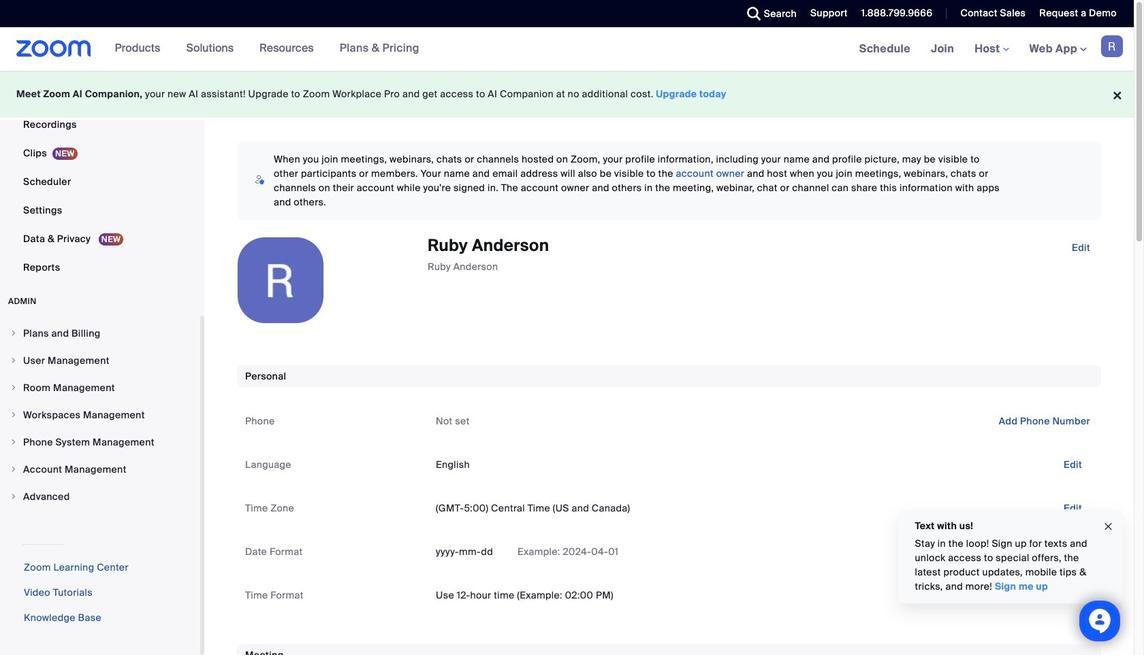 Task type: locate. For each thing, give the bounding box(es) containing it.
1 right image from the top
[[10, 330, 18, 338]]

right image
[[10, 384, 18, 392], [10, 411, 18, 420], [10, 439, 18, 447], [10, 466, 18, 474]]

3 right image from the top
[[10, 493, 18, 501]]

zoom logo image
[[16, 40, 91, 57]]

right image
[[10, 330, 18, 338], [10, 357, 18, 365], [10, 493, 18, 501]]

2 right image from the top
[[10, 411, 18, 420]]

footer
[[0, 71, 1134, 118]]

2 menu item from the top
[[0, 348, 200, 374]]

0 vertical spatial right image
[[10, 330, 18, 338]]

4 right image from the top
[[10, 466, 18, 474]]

right image for 7th menu item from the bottom
[[10, 330, 18, 338]]

right image for fourth menu item
[[10, 411, 18, 420]]

2 vertical spatial right image
[[10, 493, 18, 501]]

3 right image from the top
[[10, 439, 18, 447]]

banner
[[0, 27, 1134, 72]]

menu item
[[0, 321, 200, 347], [0, 348, 200, 374], [0, 375, 200, 401], [0, 403, 200, 428], [0, 430, 200, 456], [0, 457, 200, 483], [0, 484, 200, 510]]

1 right image from the top
[[10, 384, 18, 392]]

2 right image from the top
[[10, 357, 18, 365]]

close image
[[1103, 519, 1114, 535]]

meetings navigation
[[849, 27, 1134, 72]]

1 vertical spatial right image
[[10, 357, 18, 365]]

right image for 1st menu item from the bottom
[[10, 493, 18, 501]]

user photo image
[[238, 238, 324, 324]]

4 menu item from the top
[[0, 403, 200, 428]]

personal menu menu
[[0, 0, 200, 283]]

3 menu item from the top
[[0, 375, 200, 401]]



Task type: describe. For each thing, give the bounding box(es) containing it.
5 menu item from the top
[[0, 430, 200, 456]]

1 menu item from the top
[[0, 321, 200, 347]]

product information navigation
[[105, 27, 430, 71]]

admin menu menu
[[0, 321, 200, 511]]

right image for 3rd menu item from the top
[[10, 384, 18, 392]]

right image for 6th menu item from the top
[[10, 466, 18, 474]]

6 menu item from the top
[[0, 457, 200, 483]]

right image for sixth menu item from the bottom of the admin menu 'menu'
[[10, 357, 18, 365]]

edit user photo image
[[270, 274, 291, 287]]

profile picture image
[[1101, 35, 1123, 57]]

right image for third menu item from the bottom
[[10, 439, 18, 447]]

7 menu item from the top
[[0, 484, 200, 510]]



Task type: vqa. For each thing, say whether or not it's contained in the screenshot.
Tabs of meeting tab list
no



